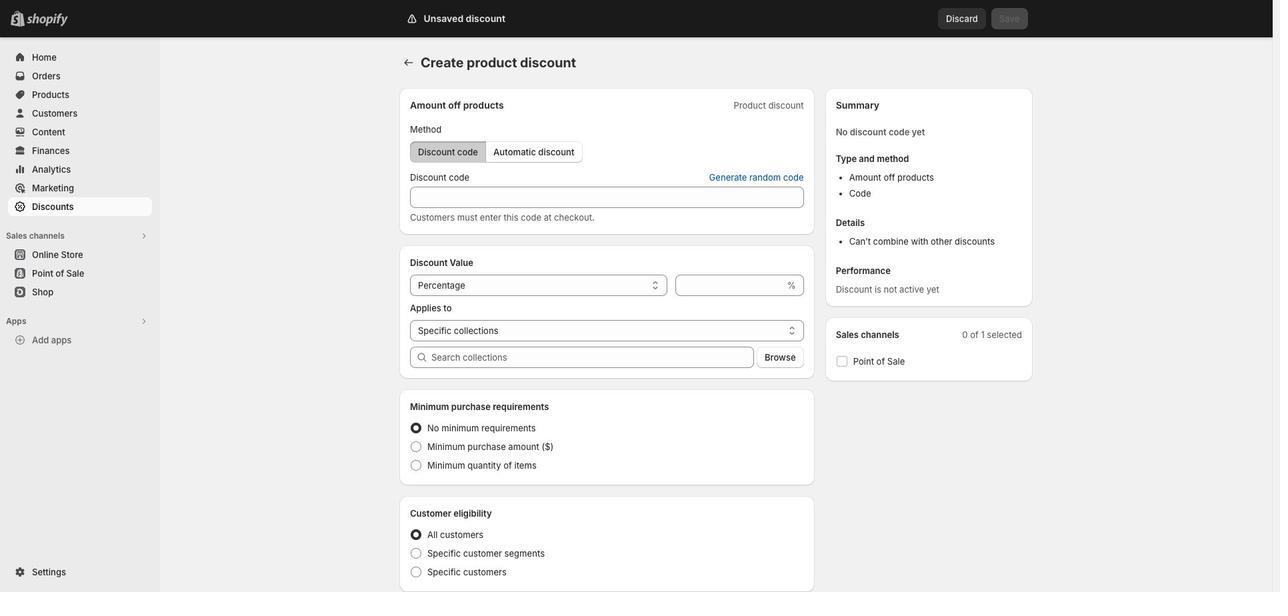 Task type: vqa. For each thing, say whether or not it's contained in the screenshot.
Shopify Image
yes



Task type: locate. For each thing, give the bounding box(es) containing it.
None text field
[[410, 187, 804, 208], [676, 275, 785, 296], [410, 187, 804, 208], [676, 275, 785, 296]]



Task type: describe. For each thing, give the bounding box(es) containing it.
Search collections text field
[[432, 347, 754, 368]]

shopify image
[[29, 13, 71, 27]]



